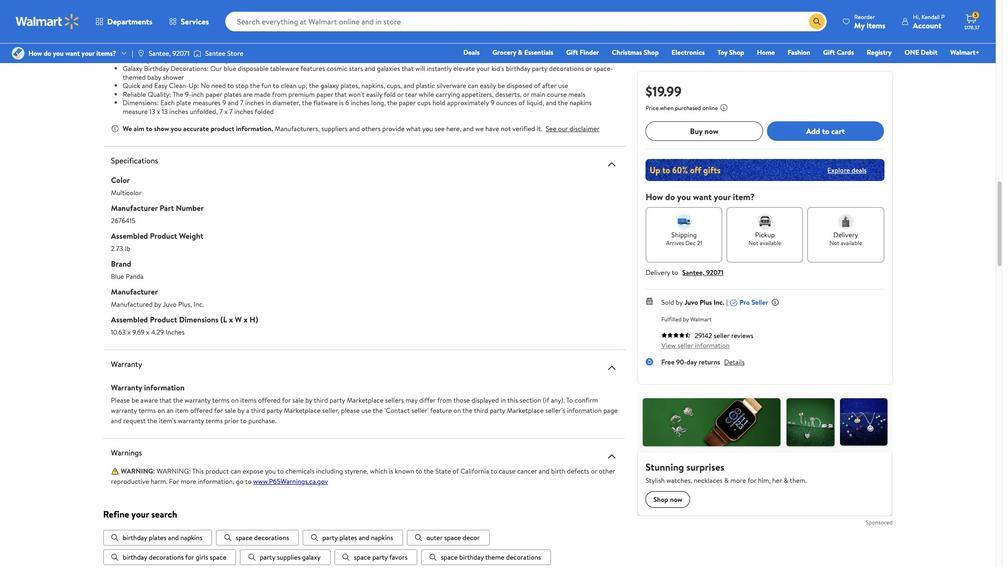 Task type: describe. For each thing, give the bounding box(es) containing it.
1 horizontal spatial santee,
[[683, 268, 705, 278]]

dimensions
[[179, 315, 219, 325]]

1 horizontal spatial disposable
[[323, 47, 354, 56]]

to right the known
[[416, 467, 422, 477]]

galaxy theme birthday decorations: serve up to 24 guests with our disposable dinnerware set that includes 24 space paper plates, dessert plates, cups, napkins, plastic knives, spoons, and forks; 168 total pieces galaxy birthday decorations: our blue disposable tableware features cosmic stars and galaxies that will instantly elevate your kid's birthday party decorations or space- themed baby shower quick and easy clean-up: no need to stop the fun to clean up; the galaxy plates, napkins, cups, and plastic silverware can easily be disposed of after use reliable quality: the 9-inch paper plates are made from premium paper that won't easily fold or tear while carrying appetizers, desserts, or main course meals dimensions: each plate measures 9 and 7 inches in diameter, the flatware is 6 inches long, the paper cups hold approximately 9 ounces of liquid, and the napkins measure 13 x 13 inches unfolded, 7 x 7 inches folded
[[123, 47, 613, 116]]

2 horizontal spatial for
[[282, 396, 291, 406]]

weight
[[179, 231, 203, 242]]

2 horizontal spatial 7
[[240, 98, 244, 108]]

set inside galaxy theme birthday decorations: serve up to 24 guests with our disposable dinnerware set that includes 24 space paper plates, dessert plates, cups, napkins, plastic knives, spoons, and forks; 168 total pieces galaxy birthday decorations: our blue disposable tableware features cosmic stars and galaxies that will instantly elevate your kid's birthday party decorations or space- themed baby shower quick and easy clean-up: no need to stop the fun to clean up; the galaxy plates, napkins, cups, and plastic silverware can easily be disposed of after use reliable quality: the 9-inch paper plates are made from premium paper that won't easily fold or tear while carrying appetizers, desserts, or main course meals dimensions: each plate measures 9 and 7 inches in diameter, the flatware is 6 inches long, the paper cups hold approximately 9 ounces of liquid, and the napkins measure 13 x 13 inches unfolded, 7 x 7 inches folded
[[390, 47, 399, 56]]

shower inside galaxy theme birthday decorations: serve up to 24 guests with our disposable dinnerware set that includes 24 space paper plates, dessert plates, cups, napkins, plastic knives, spoons, and forks; 168 total pieces galaxy birthday decorations: our blue disposable tableware features cosmic stars and galaxies that will instantly elevate your kid's birthday party decorations or space- themed baby shower quick and easy clean-up: no need to stop the fun to clean up; the galaxy plates, napkins, cups, and plastic silverware can easily be disposed of after use reliable quality: the 9-inch paper plates are made from premium paper that won't easily fold or tear while carrying appetizers, desserts, or main course meals dimensions: each plate measures 9 and 7 inches in diameter, the flatware is 6 inches long, the paper cups hold approximately 9 ounces of liquid, and the napkins measure 13 x 13 inches unfolded, 7 x 7 inches folded
[[163, 72, 184, 82]]

throughout
[[183, 19, 217, 29]]

seller'
[[412, 406, 429, 416]]

theme inside space birthday theme decorations "button"
[[485, 553, 505, 563]]

birthday inside "button"
[[459, 553, 484, 563]]

each
[[161, 98, 175, 108]]

2 horizontal spatial set
[[471, 0, 480, 8]]

2 horizontal spatial third
[[474, 406, 488, 416]]

dining
[[432, 9, 451, 19]]

inches down fun
[[245, 98, 264, 108]]

party inside galaxy theme birthday decorations: serve up to 24 guests with our disposable dinnerware set that includes 24 space paper plates, dessert plates, cups, napkins, plastic knives, spoons, and forks; 168 total pieces galaxy birthday decorations: our blue disposable tableware features cosmic stars and galaxies that will instantly elevate your kid's birthday party decorations or space- themed baby shower quick and easy clean-up: no need to stop the fun to clean up; the galaxy plates, napkins, cups, and plastic silverware can easily be disposed of after use reliable quality: the 9-inch paper plates are made from premium paper that won't easily fold or tear while carrying appetizers, desserts, or main course meals dimensions: each plate measures 9 and 7 inches in diameter, the flatware is 6 inches long, the paper cups hold approximately 9 ounces of liquid, and the napkins measure 13 x 13 inches unfolded, 7 x 7 inches folded
[[532, 64, 548, 74]]

price
[[646, 104, 659, 112]]

and up 'space party favors' list item
[[359, 533, 370, 543]]

and left 'are'
[[228, 98, 239, 108]]

and left easy at the top left of the page
[[142, 81, 153, 91]]

0 vertical spatial santee,
[[149, 48, 171, 58]]

refine
[[103, 509, 129, 521]]

0 horizontal spatial sale
[[225, 406, 236, 416]]

prior
[[225, 417, 239, 426]]

outer space decor button
[[407, 531, 490, 546]]

or inside "throw an out-of-this-world birthday party or space-themed baby shower with this all-in-one disposable party dinnerware set that includes 24 galaxy plates, dessert plates, plastic silverware, 9-ounce paper cups, and dinner napkins. display the 168-piece party tableware set on the dining and dessert tables to impress your guests with a cohesive, festive theme throughout your space birthday party decorations. the decorative paper plates feature small colorful galaxies and stars that will coordinate perfectly with additional outer space party supplies."
[[237, 0, 244, 8]]

warning: for warning: this product can expose you to chemicals including styrene, which is known to the state of california to cause cancer and birth defects or other reproductive harm. for more information, go to
[[157, 467, 191, 477]]

1 vertical spatial decorations:
[[171, 64, 209, 74]]

the inside warning: this product can expose you to chemicals including styrene, which is known to the state of california to cause cancer and birth defects or other reproductive harm. for more information, go to
[[424, 467, 434, 477]]

space inside "list item"
[[210, 553, 227, 563]]

0 vertical spatial information
[[695, 341, 730, 351]]

disclaimer
[[570, 124, 600, 134]]

galaxies inside galaxy theme birthday decorations: serve up to 24 guests with our disposable dinnerware set that includes 24 space paper plates, dessert plates, cups, napkins, plastic knives, spoons, and forks; 168 total pieces galaxy birthday decorations: our blue disposable tableware features cosmic stars and galaxies that will instantly elevate your kid's birthday party decorations or space- themed baby shower quick and easy clean-up: no need to stop the fun to clean up; the galaxy plates, napkins, cups, and plastic silverware can easily be disposed of after use reliable quality: the 9-inch paper plates are made from premium paper that won't easily fold or tear while carrying appetizers, desserts, or main course meals dimensions: each plate measures 9 and 7 inches in diameter, the flatware is 6 inches long, the paper cups hold approximately 9 ounces of liquid, and the napkins measure 13 x 13 inches unfolded, 7 x 7 inches folded
[[377, 64, 400, 74]]

1 horizontal spatial cups,
[[387, 81, 402, 91]]

theme inside "throw an out-of-this-world birthday party or space-themed baby shower with this all-in-one disposable party dinnerware set that includes 24 galaxy plates, dessert plates, plastic silverware, 9-ounce paper cups, and dinner napkins. display the 168-piece party tableware set on the dining and dessert tables to impress your guests with a cohesive, festive theme throughout your space birthday party decorations. the decorative paper plates feature small colorful galaxies and stars that will coordinate perfectly with additional outer space party supplies."
[[162, 19, 181, 29]]

color
[[111, 175, 130, 186]]

feature inside warranty information please be aware that the warranty terms on items offered for sale by third party marketplace sellers may differ from those displayed in this section (if any). to confirm warranty terms on an item offered for sale by a third party marketplace seller, please use the 'contact seller' feature on the third party marketplace seller's information page and request the item's warranty terms prior to purchase.
[[430, 406, 452, 416]]

1 vertical spatial |
[[727, 298, 728, 308]]

21
[[698, 239, 703, 247]]

the left fun
[[250, 81, 260, 91]]

and left the forks;
[[168, 55, 179, 65]]

forks;
[[181, 55, 197, 65]]

168
[[199, 55, 209, 65]]

0 vertical spatial 92071
[[173, 48, 190, 58]]

inches
[[166, 328, 185, 338]]

walmart
[[691, 316, 712, 324]]

this inside warranty information please be aware that the warranty terms on items offered for sale by third party marketplace sellers may differ from those displayed in this section (if any). to confirm warranty terms on an item offered for sale by a third party marketplace seller, please use the 'contact seller' feature on the third party marketplace seller's information page and request the item's warranty terms prior to purchase.
[[508, 396, 518, 406]]

or down finder
[[586, 64, 592, 74]]

paper up elevate
[[468, 47, 485, 56]]

9- inside "throw an out-of-this-world birthday party or space-themed baby shower with this all-in-one disposable party dinnerware set that includes 24 galaxy plates, dessert plates, plastic silverware, 9-ounce paper cups, and dinner napkins. display the 168-piece party tableware set on the dining and dessert tables to impress your guests with a cohesive, festive theme throughout your space birthday party decorations. the decorative paper plates feature small colorful galaxies and stars that will coordinate perfectly with additional outer space party supplies."
[[166, 9, 172, 19]]

serve
[[232, 47, 249, 56]]

piece
[[335, 9, 351, 19]]

not for pickup
[[749, 239, 759, 247]]

or left main
[[523, 90, 530, 99]]

paper right 'premium'
[[317, 90, 333, 99]]

cosmic
[[327, 64, 348, 74]]

0 horizontal spatial napkins,
[[362, 81, 385, 91]]

buy now
[[690, 126, 719, 137]]

party supplies galaxy list item
[[240, 550, 331, 566]]

one
[[905, 48, 920, 57]]

1 horizontal spatial napkins,
[[569, 47, 593, 56]]

space inside "button"
[[441, 553, 458, 563]]

1 vertical spatial terms
[[139, 406, 156, 416]]

our inside galaxy theme birthday decorations: serve up to 24 guests with our disposable dinnerware set that includes 24 space paper plates, dessert plates, cups, napkins, plastic knives, spoons, and forks; 168 total pieces galaxy birthday decorations: our blue disposable tableware features cosmic stars and galaxies that will instantly elevate your kid's birthday party decorations or space- themed baby shower quick and easy clean-up: no need to stop the fun to clean up; the galaxy plates, napkins, cups, and plastic silverware can easily be disposed of after use reliable quality: the 9-inch paper plates are made from premium paper that won't easily fold or tear while carrying appetizers, desserts, or main course meals dimensions: each plate measures 9 and 7 inches in diameter, the flatware is 6 inches long, the paper cups hold approximately 9 ounces of liquid, and the napkins measure 13 x 13 inches unfolded, 7 x 7 inches folded
[[312, 47, 322, 56]]

all-
[[355, 0, 365, 8]]

guests inside galaxy theme birthday decorations: serve up to 24 guests with our disposable dinnerware set that includes 24 space paper plates, dessert plates, cups, napkins, plastic knives, spoons, and forks; 168 total pieces galaxy birthday decorations: our blue disposable tableware features cosmic stars and galaxies that will instantly elevate your kid's birthday party decorations or space- themed baby shower quick and easy clean-up: no need to stop the fun to clean up; the galaxy plates, napkins, cups, and plastic silverware can easily be disposed of after use reliable quality: the 9-inch paper plates are made from premium paper that won't easily fold or tear while carrying appetizers, desserts, or main course meals dimensions: each plate measures 9 and 7 inches in diameter, the flatware is 6 inches long, the paper cups hold approximately 9 ounces of liquid, and the napkins measure 13 x 13 inches unfolded, 7 x 7 inches folded
[[277, 47, 296, 56]]

 image for santee, 92071
[[137, 49, 145, 57]]

you down walmart image
[[53, 48, 64, 58]]

birthday down napkins.
[[252, 19, 277, 29]]

paper left the cups
[[399, 98, 416, 108]]

1 9 from the left
[[222, 98, 226, 108]]

you right show
[[171, 124, 182, 134]]

birthday decorations for girls space button
[[103, 550, 236, 566]]

decorations inside galaxy theme birthday decorations: serve up to 24 guests with our disposable dinnerware set that includes 24 space paper plates, dessert plates, cups, napkins, plastic knives, spoons, and forks; 168 total pieces galaxy birthday decorations: our blue disposable tableware features cosmic stars and galaxies that will instantly elevate your kid's birthday party decorations or space- themed baby shower quick and easy clean-up: no need to stop the fun to clean up; the galaxy plates, napkins, cups, and plastic silverware can easily be disposed of after use reliable quality: the 9-inch paper plates are made from premium paper that won't easily fold or tear while carrying appetizers, desserts, or main course meals dimensions: each plate measures 9 and 7 inches in diameter, the flatware is 6 inches long, the paper cups hold approximately 9 ounces of liquid, and the napkins measure 13 x 13 inches unfolded, 7 x 7 inches folded
[[549, 64, 584, 74]]

throw
[[111, 0, 129, 8]]

provide
[[382, 124, 405, 134]]

seller for view
[[678, 341, 694, 351]]

the down up;
[[302, 98, 312, 108]]

folded
[[255, 107, 274, 116]]

walmart image
[[16, 14, 79, 29]]

1 vertical spatial birthday
[[144, 64, 169, 74]]

1 assembled from the top
[[111, 231, 148, 242]]

with up 168-
[[328, 0, 341, 8]]

24 inside "throw an out-of-this-world birthday party or space-themed baby shower with this all-in-one disposable party dinnerware set that includes 24 galaxy plates, dessert plates, plastic silverware, 9-ounce paper cups, and dinner napkins. display the 168-piece party tableware set on the dining and dessert tables to impress your guests with a cohesive, festive theme throughout your space birthday party decorations. the decorative paper plates feature small colorful galaxies and stars that will coordinate perfectly with additional outer space party supplies."
[[522, 0, 530, 8]]

course
[[547, 90, 567, 99]]

and left the dinner
[[228, 9, 239, 19]]

0 horizontal spatial 24
[[267, 47, 275, 56]]

Search search field
[[225, 12, 827, 31]]

1 horizontal spatial our
[[558, 124, 568, 134]]

warning image
[[111, 468, 119, 476]]

space left decor
[[444, 533, 461, 543]]

9- inside galaxy theme birthday decorations: serve up to 24 guests with our disposable dinnerware set that includes 24 space paper plates, dessert plates, cups, napkins, plastic knives, spoons, and forks; 168 total pieces galaxy birthday decorations: our blue disposable tableware features cosmic stars and galaxies that will instantly elevate your kid's birthday party decorations or space- themed baby shower quick and easy clean-up: no need to stop the fun to clean up; the galaxy plates, napkins, cups, and plastic silverware can easily be disposed of after use reliable quality: the 9-inch paper plates are made from premium paper that won't easily fold or tear while carrying appetizers, desserts, or main course meals dimensions: each plate measures 9 and 7 inches in diameter, the flatware is 6 inches long, the paper cups hold approximately 9 ounces of liquid, and the napkins measure 13 x 13 inches unfolded, 7 x 7 inches folded
[[185, 90, 192, 99]]

napkins inside galaxy theme birthday decorations: serve up to 24 guests with our disposable dinnerware set that includes 24 space paper plates, dessert plates, cups, napkins, plastic knives, spoons, and forks; 168 total pieces galaxy birthday decorations: our blue disposable tableware features cosmic stars and galaxies that will instantly elevate your kid's birthday party decorations or space- themed baby shower quick and easy clean-up: no need to stop the fun to clean up; the galaxy plates, napkins, cups, and plastic silverware can easily be disposed of after use reliable quality: the 9-inch paper plates are made from premium paper that won't easily fold or tear while carrying appetizers, desserts, or main course meals dimensions: each plate measures 9 and 7 inches in diameter, the flatware is 6 inches long, the paper cups hold approximately 9 ounces of liquid, and the napkins measure 13 x 13 inches unfolded, 7 x 7 inches folded
[[570, 98, 592, 108]]

your left items?
[[82, 48, 95, 58]]

space decorations
[[236, 533, 289, 543]]

information.
[[236, 124, 273, 134]]

the up decorations.
[[311, 9, 321, 19]]

0 horizontal spatial dessert
[[465, 9, 487, 19]]

gift for gift finder
[[566, 48, 578, 57]]

paper up the throughout
[[192, 9, 209, 19]]

request
[[123, 417, 146, 426]]

space party favors button
[[334, 550, 418, 566]]

galaxies inside "throw an out-of-this-world birthday party or space-themed baby shower with this all-in-one disposable party dinnerware set that includes 24 galaxy plates, dessert plates, plastic silverware, 9-ounce paper cups, and dinner napkins. display the 168-piece party tableware set on the dining and dessert tables to impress your guests with a cohesive, festive theme throughout your space birthday party decorations. the decorative paper plates feature small colorful galaxies and stars that will coordinate perfectly with additional outer space party supplies."
[[484, 19, 508, 29]]

paper right inch
[[206, 90, 222, 99]]

2 9 from the left
[[491, 98, 495, 108]]

guests inside "throw an out-of-this-world birthday party or space-themed baby shower with this all-in-one disposable party dinnerware set that includes 24 galaxy plates, dessert plates, plastic silverware, 9-ounce paper cups, and dinner napkins. display the 168-piece party tableware set on the dining and dessert tables to impress your guests with a cohesive, festive theme throughout your space birthday party decorations. the decorative paper plates feature small colorful galaxies and stars that will coordinate perfectly with additional outer space party supplies."
[[556, 9, 575, 19]]

0 vertical spatial decorations:
[[192, 47, 230, 56]]

9.69
[[132, 328, 145, 338]]

sold by juvo plus inc.
[[662, 298, 725, 308]]

space inside galaxy theme birthday decorations: serve up to 24 guests with our disposable dinnerware set that includes 24 space paper plates, dessert plates, cups, napkins, plastic knives, spoons, and forks; 168 total pieces galaxy birthday decorations: our blue disposable tableware features cosmic stars and galaxies that will instantly elevate your kid's birthday party decorations or space- themed baby shower quick and easy clean-up: no need to stop the fun to clean up; the galaxy plates, napkins, cups, and plastic silverware can easily be disposed of after use reliable quality: the 9-inch paper plates are made from premium paper that won't easily fold or tear while carrying appetizers, desserts, or main course meals dimensions: each plate measures 9 and 7 inches in diameter, the flatware is 6 inches long, the paper cups hold approximately 9 ounces of liquid, and the napkins measure 13 x 13 inches unfolded, 7 x 7 inches folded
[[450, 47, 467, 56]]

the left dining
[[421, 9, 431, 19]]

decorations inside "button"
[[506, 553, 541, 563]]

what
[[406, 124, 421, 134]]

pieces
[[226, 55, 245, 65]]

long,
[[371, 98, 386, 108]]

theme
[[144, 47, 164, 56]]

departments
[[107, 16, 152, 27]]

fashion
[[788, 48, 811, 57]]

add to cart button
[[767, 122, 885, 141]]

napkins for party plates and napkins
[[371, 533, 393, 543]]

registry
[[867, 48, 892, 57]]

0 vertical spatial |
[[132, 48, 133, 58]]

impress
[[516, 9, 540, 19]]

deals
[[852, 165, 867, 175]]

more
[[181, 477, 196, 487]]

space down the dinner
[[233, 19, 250, 29]]

plus
[[700, 298, 712, 308]]

cancer and
[[517, 467, 550, 477]]

with up coordinate
[[577, 9, 590, 19]]

and up birthday decorations for girls space
[[168, 533, 179, 543]]

x left 9.69
[[127, 328, 131, 338]]

silverware
[[437, 81, 467, 91]]

purchase.
[[248, 417, 276, 426]]

your left item?
[[714, 191, 731, 203]]

1 vertical spatial information
[[144, 383, 185, 394]]

warranty information please be aware that the warranty terms on items offered for sale by third party marketplace sellers may differ from those displayed in this section (if any). to confirm warranty terms on an item offered for sale by a third party marketplace seller, please use the 'contact seller' feature on the third party marketplace seller's information page and request the item's warranty terms prior to purchase.
[[111, 383, 618, 426]]

inches down 'are'
[[235, 107, 253, 116]]

outer space decor list item
[[407, 531, 490, 546]]

0 vertical spatial terms
[[212, 396, 230, 406]]

1 horizontal spatial for
[[214, 406, 223, 416]]

are
[[243, 90, 253, 99]]

birthday up 'services'
[[193, 0, 218, 8]]

the left "meals"
[[558, 98, 568, 108]]

product inside warning: this product can expose you to chemicals including styrene, which is known to the state of california to cause cancer and birth defects or other reproductive harm. for more information, go to
[[206, 467, 229, 477]]

or left tear
[[397, 90, 404, 99]]

space down party plates and napkins at the bottom left of the page
[[354, 553, 371, 563]]

the right the long,
[[387, 98, 397, 108]]

the up item
[[173, 396, 183, 406]]

the right up;
[[309, 81, 319, 91]]

2 assembled from the top
[[111, 315, 148, 325]]

want for item?
[[693, 191, 712, 203]]

from inside galaxy theme birthday decorations: serve up to 24 guests with our disposable dinnerware set that includes 24 space paper plates, dessert plates, cups, napkins, plastic knives, spoons, and forks; 168 total pieces galaxy birthday decorations: our blue disposable tableware features cosmic stars and galaxies that will instantly elevate your kid's birthday party decorations or space- themed baby shower quick and easy clean-up: no need to stop the fun to clean up; the galaxy plates, napkins, cups, and plastic silverware can easily be disposed of after use reliable quality: the 9-inch paper plates are made from premium paper that won't easily fold or tear while carrying appetizers, desserts, or main course meals dimensions: each plate measures 9 and 7 inches in diameter, the flatware is 6 inches long, the paper cups hold approximately 9 ounces of liquid, and the napkins measure 13 x 13 inches unfolded, 7 x 7 inches folded
[[272, 90, 287, 99]]

themed inside galaxy theme birthday decorations: serve up to 24 guests with our disposable dinnerware set that includes 24 space paper plates, dessert plates, cups, napkins, plastic knives, spoons, and forks; 168 total pieces galaxy birthday decorations: our blue disposable tableware features cosmic stars and galaxies that will instantly elevate your kid's birthday party decorations or space- themed baby shower quick and easy clean-up: no need to stop the fun to clean up; the galaxy plates, napkins, cups, and plastic silverware can easily be disposed of after use reliable quality: the 9-inch paper plates are made from premium paper that won't easily fold or tear while carrying appetizers, desserts, or main course meals dimensions: each plate measures 9 and 7 inches in diameter, the flatware is 6 inches long, the paper cups hold approximately 9 ounces of liquid, and the napkins measure 13 x 13 inches unfolded, 7 x 7 inches folded
[[123, 72, 146, 82]]

decorations inside "list item"
[[149, 553, 184, 563]]

after
[[542, 81, 557, 91]]

reorder
[[855, 12, 875, 21]]

refine your search
[[103, 509, 177, 521]]

go
[[236, 477, 244, 487]]

hi,
[[913, 12, 921, 21]]

0 vertical spatial product
[[211, 124, 234, 134]]

plates up birthday decorations for girls space "list item"
[[149, 533, 166, 543]]

this inside "throw an out-of-this-world birthday party or space-themed baby shower with this all-in-one disposable party dinnerware set that includes 24 galaxy plates, dessert plates, plastic silverware, 9-ounce paper cups, and dinner napkins. display the 168-piece party tableware set on the dining and dessert tables to impress your guests with a cohesive, festive theme throughout your space birthday party decorations. the decorative paper plates feature small colorful galaxies and stars that will coordinate perfectly with additional outer space party supplies."
[[343, 0, 354, 8]]

and left others
[[349, 124, 360, 134]]

that inside warranty information please be aware that the warranty terms on items offered for sale by third party marketplace sellers may differ from those displayed in this section (if any). to confirm warranty terms on an item offered for sale by a third party marketplace seller, please use the 'contact seller' feature on the third party marketplace seller's information page and request the item's warranty terms prior to purchase.
[[159, 396, 172, 406]]

birthday down refine your search
[[123, 533, 147, 543]]

1 horizontal spatial of
[[519, 98, 525, 108]]

0 horizontal spatial marketplace
[[284, 406, 321, 416]]

0 vertical spatial warranty
[[185, 396, 211, 406]]

your right the throughout
[[219, 19, 232, 29]]

sellers
[[385, 396, 404, 406]]

1 horizontal spatial easily
[[480, 81, 496, 91]]

do for how do you want your item?
[[666, 191, 675, 203]]

space decorations button
[[216, 531, 299, 546]]

1 horizontal spatial third
[[314, 396, 328, 406]]

here,
[[447, 124, 462, 134]]

disposable inside "throw an out-of-this-world birthday party or space-themed baby shower with this all-in-one disposable party dinnerware set that includes 24 galaxy plates, dessert plates, plastic silverware, 9-ounce paper cups, and dinner napkins. display the 168-piece party tableware set on the dining and dessert tables to impress your guests with a cohesive, festive theme throughout your space birthday party decorations. the decorative paper plates feature small colorful galaxies and stars that will coordinate perfectly with additional outer space party supplies."
[[385, 0, 417, 8]]

gift for gift cards
[[824, 48, 836, 57]]

party supplies galaxy
[[260, 553, 321, 563]]

p
[[942, 12, 945, 21]]

napkins for birthday plates and napkins
[[180, 533, 203, 543]]

2 horizontal spatial of
[[534, 81, 541, 91]]

party plates and napkins
[[323, 533, 393, 543]]

available for delivery
[[841, 239, 863, 247]]

paper down one
[[380, 19, 397, 29]]

x right w
[[244, 315, 248, 325]]

defects
[[567, 467, 590, 477]]

 image for how do you want your items?
[[12, 47, 25, 60]]

do for how do you want your items?
[[44, 48, 51, 58]]

on down those
[[454, 406, 461, 416]]

online
[[703, 104, 718, 112]]

use inside warranty information please be aware that the warranty terms on items offered for sale by third party marketplace sellers may differ from those displayed in this section (if any). to confirm warranty terms on an item offered for sale by a third party marketplace seller, please use the 'contact seller' feature on the third party marketplace seller's information page and request the item's warranty terms prior to purchase.
[[361, 406, 371, 416]]

of inside warning: this product can expose you to chemicals including styrene, which is known to the state of california to cause cancer and birth defects or other reproductive harm. for more information, go to
[[453, 467, 459, 477]]

2 manufacturer from the top
[[111, 287, 158, 298]]

1 horizontal spatial plastic
[[416, 81, 435, 91]]

and down impress
[[509, 19, 520, 29]]

galaxy inside galaxy theme birthday decorations: serve up to 24 guests with our disposable dinnerware set that includes 24 space paper plates, dessert plates, cups, napkins, plastic knives, spoons, and forks; 168 total pieces galaxy birthday decorations: our blue disposable tableware features cosmic stars and galaxies that will instantly elevate your kid's birthday party decorations or space- themed baby shower quick and easy clean-up: no need to stop the fun to clean up; the galaxy plates, napkins, cups, and plastic silverware can easily be disposed of after use reliable quality: the 9-inch paper plates are made from premium paper that won't easily fold or tear while carrying appetizers, desserts, or main course meals dimensions: each plate measures 9 and 7 inches in diameter, the flatware is 6 inches long, the paper cups hold approximately 9 ounces of liquid, and the napkins measure 13 x 13 inches unfolded, 7 x 7 inches folded
[[321, 81, 339, 91]]

kid's
[[492, 64, 504, 74]]

space down the throughout
[[204, 30, 221, 39]]

an inside warranty information please be aware that the warranty terms on items offered for sale by third party marketplace sellers may differ from those displayed in this section (if any). to confirm warranty terms on an item offered for sale by a third party marketplace seller, please use the 'contact seller' feature on the third party marketplace seller's information page and request the item's warranty terms prior to purchase.
[[167, 406, 174, 416]]

you up intent image for shipping
[[677, 191, 691, 203]]

space party favors list item
[[334, 550, 418, 566]]

cups, inside "throw an out-of-this-world birthday party or space-themed baby shower with this all-in-one disposable party dinnerware set that includes 24 galaxy plates, dessert plates, plastic silverware, 9-ounce paper cups, and dinner napkins. display the 168-piece party tableware set on the dining and dessert tables to impress your guests with a cohesive, festive theme throughout your space birthday party decorations. the decorative paper plates feature small colorful galaxies and stars that will coordinate perfectly with additional outer space party supplies."
[[210, 9, 226, 19]]

reorder my items
[[855, 12, 886, 31]]

1 horizontal spatial sale
[[293, 396, 304, 406]]

and right main
[[546, 98, 557, 108]]

in inside galaxy theme birthday decorations: serve up to 24 guests with our disposable dinnerware set that includes 24 space paper plates, dessert plates, cups, napkins, plastic knives, spoons, and forks; 168 total pieces galaxy birthday decorations: our blue disposable tableware features cosmic stars and galaxies that will instantly elevate your kid's birthday party decorations or space- themed baby shower quick and easy clean-up: no need to stop the fun to clean up; the galaxy plates, napkins, cups, and plastic silverware can easily be disposed of after use reliable quality: the 9-inch paper plates are made from premium paper that won't easily fold or tear while carrying appetizers, desserts, or main course meals dimensions: each plate measures 9 and 7 inches in diameter, the flatware is 6 inches long, the paper cups hold approximately 9 ounces of liquid, and the napkins measure 13 x 13 inches unfolded, 7 x 7 inches folded
[[266, 98, 271, 108]]

to right up
[[259, 47, 266, 56]]

space birthday theme decorations button
[[421, 550, 551, 566]]

0 vertical spatial dessert
[[573, 0, 595, 8]]

dessert inside galaxy theme birthday decorations: serve up to 24 guests with our disposable dinnerware set that includes 24 space paper plates, dessert plates, cups, napkins, plastic knives, spoons, and forks; 168 total pieces galaxy birthday decorations: our blue disposable tableware features cosmic stars and galaxies that will instantly elevate your kid's birthday party decorations or space- themed baby shower quick and easy clean-up: no need to stop the fun to clean up; the galaxy plates, napkins, cups, and plastic silverware can easily be disposed of after use reliable quality: the 9-inch paper plates are made from premium paper that won't easily fold or tear while carrying appetizers, desserts, or main course meals dimensions: each plate measures 9 and 7 inches in diameter, the flatware is 6 inches long, the paper cups hold approximately 9 ounces of liquid, and the napkins measure 13 x 13 inches unfolded, 7 x 7 inches folded
[[508, 47, 529, 56]]

for inside button
[[185, 553, 194, 563]]

santee, 92071
[[149, 48, 190, 58]]

your inside galaxy theme birthday decorations: serve up to 24 guests with our disposable dinnerware set that includes 24 space paper plates, dessert plates, cups, napkins, plastic knives, spoons, and forks; 168 total pieces galaxy birthday decorations: our blue disposable tableware features cosmic stars and galaxies that will instantly elevate your kid's birthday party decorations or space- themed baby shower quick and easy clean-up: no need to stop the fun to clean up; the galaxy plates, napkins, cups, and plastic silverware can easily be disposed of after use reliable quality: the 9-inch paper plates are made from premium paper that won't easily fold or tear while carrying appetizers, desserts, or main course meals dimensions: each plate measures 9 and 7 inches in diameter, the flatware is 6 inches long, the paper cups hold approximately 9 ounces of liquid, and the napkins measure 13 x 13 inches unfolded, 7 x 7 inches folded
[[477, 64, 490, 74]]

inches right 6
[[351, 98, 370, 108]]

can inside warning: this product can expose you to chemicals including styrene, which is known to the state of california to cause cancer and birth defects or other reproductive harm. for more information, go to
[[231, 467, 241, 477]]

1 vertical spatial warranty
[[111, 406, 137, 416]]

2 galaxy from the top
[[123, 64, 142, 74]]

to inside add to cart button
[[823, 126, 830, 137]]

intent image for delivery image
[[838, 214, 854, 230]]

2 horizontal spatial cups,
[[552, 47, 567, 56]]

see
[[546, 124, 557, 134]]

warranty for warranty information please be aware that the warranty terms on items offered for sale by third party marketplace sellers may differ from those displayed in this section (if any). to confirm warranty terms on an item offered for sale by a third party marketplace seller, please use the 'contact seller' feature on the third party marketplace seller's information page and request the item's warranty terms prior to purchase.
[[111, 383, 142, 394]]

birthday plates and napkins list item
[[103, 531, 212, 546]]

not for delivery
[[830, 239, 840, 247]]

on inside "throw an out-of-this-world birthday party or space-themed baby shower with this all-in-one disposable party dinnerware set that includes 24 galaxy plates, dessert plates, plastic silverware, 9-ounce paper cups, and dinner napkins. display the 168-piece party tableware set on the dining and dessert tables to impress your guests with a cohesive, festive theme throughout your space birthday party decorations. the decorative paper plates feature small colorful galaxies and stars that will coordinate perfectly with additional outer space party supplies."
[[411, 9, 419, 19]]

2 horizontal spatial plastic
[[594, 47, 613, 56]]

quality:
[[148, 90, 171, 99]]

2 vertical spatial warranty
[[178, 417, 204, 426]]

of-
[[152, 0, 161, 8]]

galaxy inside "throw an out-of-this-world birthday party or space-themed baby shower with this all-in-one disposable party dinnerware set that includes 24 galaxy plates, dessert plates, plastic silverware, 9-ounce paper cups, and dinner napkins. display the 168-piece party tableware set on the dining and dessert tables to impress your guests with a cohesive, festive theme throughout your space birthday party decorations. the decorative paper plates feature small colorful galaxies and stars that will coordinate perfectly with additional outer space party supplies."
[[531, 0, 550, 8]]

x right 9.69
[[146, 328, 149, 338]]

intent image for shipping image
[[677, 214, 692, 230]]

1 vertical spatial set
[[401, 9, 410, 19]]

1 horizontal spatial 7
[[229, 107, 233, 116]]

plus,
[[178, 300, 192, 310]]

on left items
[[231, 396, 239, 406]]

seller,
[[322, 406, 340, 416]]

2 vertical spatial disposable
[[238, 64, 269, 74]]

add to cart
[[807, 126, 845, 137]]

be inside warranty information please be aware that the warranty terms on items offered for sale by third party marketplace sellers may differ from those displayed in this section (if any). to confirm warranty terms on an item offered for sale by a third party marketplace seller, please use the 'contact seller' feature on the third party marketplace seller's information page and request the item's warranty terms prior to purchase.
[[132, 396, 139, 406]]

your right impress
[[541, 9, 554, 19]]

warnings image
[[606, 451, 618, 463]]

pro
[[740, 298, 750, 308]]

2 horizontal spatial marketplace
[[507, 406, 544, 416]]

be inside galaxy theme birthday decorations: serve up to 24 guests with our disposable dinnerware set that includes 24 space paper plates, dessert plates, cups, napkins, plastic knives, spoons, and forks; 168 total pieces galaxy birthday decorations: our blue disposable tableware features cosmic stars and galaxies that will instantly elevate your kid's birthday party decorations or space- themed baby shower quick and easy clean-up: no need to stop the fun to clean up; the galaxy plates, napkins, cups, and plastic silverware can easily be disposed of after use reliable quality: the 9-inch paper plates are made from premium paper that won't easily fold or tear while carrying appetizers, desserts, or main course meals dimensions: each plate measures 9 and 7 inches in diameter, the flatware is 6 inches long, the paper cups hold approximately 9 ounces of liquid, and the napkins measure 13 x 13 inches unfolded, 7 x 7 inches folded
[[498, 81, 505, 91]]

dimensions:
[[123, 98, 159, 108]]

on up item's
[[158, 406, 165, 416]]

colorful
[[459, 19, 482, 29]]

small
[[442, 19, 457, 29]]

'contact
[[385, 406, 410, 416]]

features
[[301, 64, 325, 74]]

x right (l
[[229, 315, 233, 325]]

we aim to show you accurate product information. manufacturers, suppliers and others provide what you see here, and we have not verified it. see our disclaimer
[[123, 124, 600, 134]]

in inside warranty information please be aware that the warranty terms on items offered for sale by third party marketplace sellers may differ from those displayed in this section (if any). to confirm warranty terms on an item offered for sale by a third party marketplace seller, please use the 'contact seller' feature on the third party marketplace seller's information page and request the item's warranty terms prior to purchase.
[[501, 396, 506, 406]]

number
[[176, 203, 204, 214]]

4.2532 stars out of 5, based on 29142 seller reviews element
[[662, 333, 691, 339]]

0 horizontal spatial third
[[251, 406, 265, 416]]

plates up 'space party favors' list item
[[340, 533, 357, 543]]

my
[[855, 20, 865, 31]]

1 product from the top
[[150, 231, 177, 242]]

0 horizontal spatial easily
[[366, 90, 383, 99]]

1 horizontal spatial 24
[[440, 47, 448, 56]]

or inside warning: this product can expose you to chemicals including styrene, which is known to the state of california to cause cancer and birth defects or other reproductive harm. for more information, go to
[[591, 467, 598, 477]]



Task type: vqa. For each thing, say whether or not it's contained in the screenshot.
Courtesy services included associated with oil*
no



Task type: locate. For each thing, give the bounding box(es) containing it.
legal information image
[[720, 104, 728, 112]]

0 horizontal spatial 13
[[149, 107, 155, 116]]

available down intent image for pickup
[[760, 239, 782, 247]]

x right measures
[[225, 107, 228, 116]]

$19.99
[[646, 82, 682, 101]]

want for items?
[[65, 48, 80, 58]]

plastic
[[111, 9, 131, 19], [594, 47, 613, 56], [416, 81, 435, 91]]

tableware up clean
[[270, 64, 299, 74]]

store
[[227, 48, 243, 58]]

items
[[240, 396, 257, 406]]

others
[[362, 124, 381, 134]]

napkins, down coordinate
[[569, 47, 593, 56]]

birthday decorations for girls space list item
[[103, 550, 236, 566]]

our
[[312, 47, 322, 56], [558, 124, 568, 134]]

inc.
[[714, 298, 725, 308], [194, 300, 204, 310]]

birthday plates and napkins button
[[103, 531, 212, 546]]

hold
[[433, 98, 446, 108]]

you left see
[[422, 124, 433, 134]]

0 vertical spatial an
[[131, 0, 138, 8]]

birthday down theme
[[144, 64, 169, 74]]

0 horizontal spatial will
[[416, 64, 425, 74]]

1 shop from the left
[[644, 48, 659, 57]]

party plates and napkins list item
[[303, 531, 403, 546]]

dinnerware inside galaxy theme birthday decorations: serve up to 24 guests with our disposable dinnerware set that includes 24 space paper plates, dessert plates, cups, napkins, plastic knives, spoons, and forks; 168 total pieces galaxy birthday decorations: our blue disposable tableware features cosmic stars and galaxies that will instantly elevate your kid's birthday party decorations or space- themed baby shower quick and easy clean-up: no need to stop the fun to clean up; the galaxy plates, napkins, cups, and plastic silverware can easily be disposed of after use reliable quality: the 9-inch paper plates are made from premium paper that won't easily fold or tear while carrying appetizers, desserts, or main course meals dimensions: each plate measures 9 and 7 inches in diameter, the flatware is 6 inches long, the paper cups hold approximately 9 ounces of liquid, and the napkins measure 13 x 13 inches unfolded, 7 x 7 inches folded
[[356, 47, 389, 56]]

your left search
[[131, 509, 149, 521]]

galaxy down perfectly
[[123, 47, 142, 56]]

shop inside christmas shop link
[[644, 48, 659, 57]]

to inside "throw an out-of-this-world birthday party or space-themed baby shower with this all-in-one disposable party dinnerware set that includes 24 galaxy plates, dessert plates, plastic silverware, 9-ounce paper cups, and dinner napkins. display the 168-piece party tableware set on the dining and dessert tables to impress your guests with a cohesive, festive theme throughout your space birthday party decorations. the decorative paper plates feature small colorful galaxies and stars that will coordinate perfectly with additional outer space party supplies."
[[508, 9, 515, 19]]

carrying
[[436, 90, 460, 99]]

1 vertical spatial this
[[508, 396, 518, 406]]

0 vertical spatial how
[[28, 48, 42, 58]]

that
[[482, 0, 494, 8], [538, 19, 550, 29], [401, 47, 413, 56], [402, 64, 414, 74], [335, 90, 347, 99], [159, 396, 172, 406]]

to left stop
[[228, 81, 234, 91]]

0 horizontal spatial tableware
[[270, 64, 299, 74]]

baby down spoons,
[[147, 72, 161, 82]]

not inside delivery not available
[[830, 239, 840, 247]]

not down intent image for delivery
[[830, 239, 840, 247]]

the down those
[[463, 406, 473, 416]]

part
[[160, 203, 174, 214]]

additional
[[155, 30, 184, 39]]

1 horizontal spatial 92071
[[706, 268, 724, 278]]

and left we
[[463, 124, 474, 134]]

1 vertical spatial feature
[[430, 406, 452, 416]]

available inside delivery not available
[[841, 239, 863, 247]]

warranty inside warranty information please be aware that the warranty terms on items offered for sale by third party marketplace sellers may differ from those displayed in this section (if any). to confirm warranty terms on an item offered for sale by a third party marketplace seller, please use the 'contact seller' feature on the third party marketplace seller's information page and request the item's warranty terms prior to purchase.
[[111, 383, 142, 394]]

how for how do you want your items?
[[28, 48, 42, 58]]

baby up display
[[289, 0, 303, 8]]

0 horizontal spatial galaxies
[[377, 64, 400, 74]]

1 vertical spatial from
[[437, 396, 452, 406]]

view
[[662, 341, 676, 351]]

and right "cosmic"
[[365, 64, 376, 74]]

0 vertical spatial stars
[[522, 19, 536, 29]]

specifications image
[[606, 159, 618, 171]]

of left the after
[[534, 81, 541, 91]]

 image
[[12, 47, 25, 60], [137, 49, 145, 57]]

1 warranty from the top
[[111, 359, 142, 370]]

1 horizontal spatial delivery
[[834, 230, 859, 240]]

1 horizontal spatial in
[[501, 396, 506, 406]]

galaxy up quick
[[123, 64, 142, 74]]

2 shop from the left
[[729, 48, 745, 57]]

and left while
[[404, 81, 414, 91]]

2 vertical spatial dessert
[[508, 47, 529, 56]]

now
[[705, 126, 719, 137]]

aim
[[134, 124, 144, 134]]

intent image for pickup image
[[757, 214, 773, 230]]

search icon image
[[813, 18, 821, 25]]

|
[[132, 48, 133, 58], [727, 298, 728, 308]]

use inside galaxy theme birthday decorations: serve up to 24 guests with our disposable dinnerware set that includes 24 space paper plates, dessert plates, cups, napkins, plastic knives, spoons, and forks; 168 total pieces galaxy birthday decorations: our blue disposable tableware features cosmic stars and galaxies that will instantly elevate your kid's birthday party decorations or space- themed baby shower quick and easy clean-up: no need to stop the fun to clean up; the galaxy plates, napkins, cups, and plastic silverware can easily be disposed of after use reliable quality: the 9-inch paper plates are made from premium paper that won't easily fold or tear while carrying appetizers, desserts, or main course meals dimensions: each plate measures 9 and 7 inches in diameter, the flatware is 6 inches long, the paper cups hold approximately 9 ounces of liquid, and the napkins measure 13 x 13 inches unfolded, 7 x 7 inches folded
[[558, 81, 568, 91]]

fold
[[384, 90, 396, 99]]

0 vertical spatial use
[[558, 81, 568, 91]]

shop for toy shop
[[729, 48, 745, 57]]

from
[[272, 90, 287, 99], [437, 396, 452, 406]]

and up small
[[453, 9, 464, 19]]

santee,
[[149, 48, 171, 58], [683, 268, 705, 278]]

for
[[169, 477, 179, 487]]

space-
[[245, 0, 265, 8], [594, 64, 613, 74]]

includes up instantly
[[415, 47, 439, 56]]

0 vertical spatial feature
[[418, 19, 440, 29]]

view seller information
[[662, 341, 730, 351]]

1 horizontal spatial offered
[[258, 396, 281, 406]]

dinnerware
[[436, 0, 469, 8], [356, 47, 389, 56]]

blue
[[111, 272, 124, 282]]

shop inside toy shop link
[[729, 48, 745, 57]]

approximately
[[447, 98, 489, 108]]

party inside 'list item'
[[260, 553, 275, 563]]

space decorations list item
[[216, 531, 299, 546]]

2 warranty from the top
[[111, 383, 142, 394]]

manufacturer up 2676415
[[111, 203, 158, 214]]

returns
[[699, 358, 721, 368]]

assembled up lb
[[111, 231, 148, 242]]

to right fun
[[273, 81, 279, 91]]

tableware down one
[[370, 9, 399, 19]]

2 horizontal spatial napkins
[[570, 98, 592, 108]]

list
[[103, 531, 626, 568]]

assembled down manufactured
[[111, 315, 148, 325]]

stars inside "throw an out-of-this-world birthday party or space-themed baby shower with this all-in-one disposable party dinnerware set that includes 24 galaxy plates, dessert plates, plastic silverware, 9-ounce paper cups, and dinner napkins. display the 168-piece party tableware set on the dining and dessert tables to impress your guests with a cohesive, festive theme throughout your space birthday party decorations. the decorative paper plates feature small colorful galaxies and stars that will coordinate perfectly with additional outer space party supplies."
[[522, 19, 536, 29]]

tableware inside galaxy theme birthday decorations: serve up to 24 guests with our disposable dinnerware set that includes 24 space paper plates, dessert plates, cups, napkins, plastic knives, spoons, and forks; 168 total pieces galaxy birthday decorations: our blue disposable tableware features cosmic stars and galaxies that will instantly elevate your kid's birthday party decorations or space- themed baby shower quick and easy clean-up: no need to stop the fun to clean up; the galaxy plates, napkins, cups, and plastic silverware can easily be disposed of after use reliable quality: the 9-inch paper plates are made from premium paper that won't easily fold or tear while carrying appetizers, desserts, or main course meals dimensions: each plate measures 9 and 7 inches in diameter, the flatware is 6 inches long, the paper cups hold approximately 9 ounces of liquid, and the napkins measure 13 x 13 inches unfolded, 7 x 7 inches folded
[[270, 64, 299, 74]]

space right girls
[[210, 553, 227, 563]]

baby inside "throw an out-of-this-world birthday party or space-themed baby shower with this all-in-one disposable party dinnerware set that includes 24 galaxy plates, dessert plates, plastic silverware, 9-ounce paper cups, and dinner napkins. display the 168-piece party tableware set on the dining and dessert tables to impress your guests with a cohesive, festive theme throughout your space birthday party decorations. the decorative paper plates feature small colorful galaxies and stars that will coordinate perfectly with additional outer space party supplies."
[[289, 0, 303, 8]]

 image down walmart image
[[12, 47, 25, 60]]

dec
[[686, 239, 696, 247]]

marketplace
[[347, 396, 384, 406], [284, 406, 321, 416], [507, 406, 544, 416]]

2 vertical spatial cups,
[[387, 81, 402, 91]]

warning: for warning:
[[121, 467, 157, 477]]

reviews
[[732, 331, 754, 341]]

1 warning: from the left
[[121, 467, 157, 477]]

1 vertical spatial product
[[150, 315, 177, 325]]

1 vertical spatial offered
[[190, 406, 213, 416]]

1 horizontal spatial available
[[841, 239, 863, 247]]

do down walmart image
[[44, 48, 51, 58]]

by
[[676, 298, 683, 308], [154, 300, 161, 310], [683, 316, 689, 324], [305, 396, 312, 406], [238, 406, 245, 416]]

to left cause
[[491, 467, 497, 477]]

toy shop link
[[713, 47, 749, 58]]

 image
[[194, 49, 201, 58]]

1 horizontal spatial napkins
[[371, 533, 393, 543]]

you
[[53, 48, 64, 58], [171, 124, 182, 134], [422, 124, 433, 134], [677, 191, 691, 203], [265, 467, 276, 477]]

out-
[[140, 0, 152, 8]]

you inside warning: this product can expose you to chemicals including styrene, which is known to the state of california to cause cancer and birth defects or other reproductive harm. for more information, go to
[[265, 467, 276, 477]]

to right aim
[[146, 124, 152, 134]]

24 up instantly
[[440, 47, 448, 56]]

29142 seller reviews
[[695, 331, 754, 341]]

2 vertical spatial of
[[453, 467, 459, 477]]

1 vertical spatial a
[[246, 406, 249, 416]]

inches
[[245, 98, 264, 108], [351, 98, 370, 108], [169, 107, 188, 116], [235, 107, 253, 116]]

galaxy inside button
[[302, 553, 321, 563]]

plates inside galaxy theme birthday decorations: serve up to 24 guests with our disposable dinnerware set that includes 24 space paper plates, dessert plates, cups, napkins, plastic knives, spoons, and forks; 168 total pieces galaxy birthday decorations: our blue disposable tableware features cosmic stars and galaxies that will instantly elevate your kid's birthday party decorations or space- themed baby shower quick and easy clean-up: no need to stop the fun to clean up; the galaxy plates, napkins, cups, and plastic silverware can easily be disposed of after use reliable quality: the 9-inch paper plates are made from premium paper that won't easily fold or tear while carrying appetizers, desserts, or main course meals dimensions: each plate measures 9 and 7 inches in diameter, the flatware is 6 inches long, the paper cups hold approximately 9 ounces of liquid, and the napkins measure 13 x 13 inches unfolded, 7 x 7 inches folded
[[224, 90, 242, 99]]

santee store
[[205, 48, 243, 58]]

silverware,
[[132, 9, 164, 19]]

to left santee, 92071 button
[[672, 268, 679, 278]]

0 vertical spatial themed
[[264, 0, 288, 8]]

shower inside "throw an out-of-this-world birthday party or space-themed baby shower with this all-in-one disposable party dinnerware set that includes 24 galaxy plates, dessert plates, plastic silverware, 9-ounce paper cups, and dinner napkins. display the 168-piece party tableware set on the dining and dessert tables to impress your guests with a cohesive, festive theme throughout your space birthday party decorations. the decorative paper plates feature small colorful galaxies and stars that will coordinate perfectly with additional outer space party supplies."
[[305, 0, 326, 8]]

warranty up please
[[111, 383, 142, 394]]

0 horizontal spatial a
[[246, 406, 249, 416]]

0 vertical spatial galaxy
[[123, 47, 142, 56]]

the left state
[[424, 467, 434, 477]]

napkins inside party plates and napkins button
[[371, 533, 393, 543]]

terms down the aware on the bottom
[[139, 406, 156, 416]]

paper
[[192, 9, 209, 19], [380, 19, 397, 29], [468, 47, 485, 56], [206, 90, 222, 99], [317, 90, 333, 99], [399, 98, 416, 108]]

toy shop
[[718, 48, 745, 57]]

want left item?
[[693, 191, 712, 203]]

1 horizontal spatial can
[[468, 81, 479, 91]]

napkins,
[[569, 47, 593, 56], [362, 81, 385, 91]]

shop for christmas shop
[[644, 48, 659, 57]]

1 vertical spatial warranty
[[111, 383, 142, 394]]

24 right up
[[267, 47, 275, 56]]

w
[[235, 315, 242, 325]]

0 vertical spatial want
[[65, 48, 80, 58]]

0 horizontal spatial our
[[312, 47, 322, 56]]

product left weight
[[150, 231, 177, 242]]

baby inside galaxy theme birthday decorations: serve up to 24 guests with our disposable dinnerware set that includes 24 space paper plates, dessert plates, cups, napkins, plastic knives, spoons, and forks; 168 total pieces galaxy birthday decorations: our blue disposable tableware features cosmic stars and galaxies that will instantly elevate your kid's birthday party decorations or space- themed baby shower quick and easy clean-up: no need to stop the fun to clean up; the galaxy plates, napkins, cups, and plastic silverware can easily be disposed of after use reliable quality: the 9-inch paper plates are made from premium paper that won't easily fold or tear while carrying appetizers, desserts, or main course meals dimensions: each plate measures 9 and 7 inches in diameter, the flatware is 6 inches long, the paper cups hold approximately 9 ounces of liquid, and the napkins measure 13 x 13 inches unfolded, 7 x 7 inches folded
[[147, 72, 161, 82]]

home link
[[753, 47, 780, 58]]

space birthday theme decorations list item
[[421, 550, 551, 566]]

known
[[395, 467, 414, 477]]

will inside "throw an out-of-this-world birthday party or space-themed baby shower with this all-in-one disposable party dinnerware set that includes 24 galaxy plates, dessert plates, plastic silverware, 9-ounce paper cups, and dinner napkins. display the 168-piece party tableware set on the dining and dessert tables to impress your guests with a cohesive, festive theme throughout your space birthday party decorations. the decorative paper plates feature small colorful galaxies and stars that will coordinate perfectly with additional outer space party supplies."
[[552, 19, 562, 29]]

the
[[334, 19, 345, 29], [173, 90, 184, 99]]

0 vertical spatial dinnerware
[[436, 0, 469, 8]]

1 horizontal spatial a
[[592, 9, 595, 19]]

birthday down additional
[[166, 47, 190, 56]]

a inside warranty information please be aware that the warranty terms on items offered for sale by third party marketplace sellers may differ from those displayed in this section (if any). to confirm warranty terms on an item offered for sale by a third party marketplace seller, please use the 'contact seller' feature on the third party marketplace seller's information page and request the item's warranty terms prior to purchase.
[[246, 406, 249, 416]]

inc. right plus
[[714, 298, 725, 308]]

grocery & essentials link
[[488, 47, 558, 58]]

clean
[[281, 81, 297, 91]]

easy
[[154, 81, 167, 91]]

warning: inside warning: this product can expose you to chemicals including styrene, which is known to the state of california to cause cancer and birth defects or other reproductive harm. for more information, go to
[[157, 467, 191, 477]]

napkins.
[[261, 9, 286, 19]]

is right the which
[[389, 467, 393, 477]]

can inside galaxy theme birthday decorations: serve up to 24 guests with our disposable dinnerware set that includes 24 space paper plates, dessert plates, cups, napkins, plastic knives, spoons, and forks; 168 total pieces galaxy birthday decorations: our blue disposable tableware features cosmic stars and galaxies that will instantly elevate your kid's birthday party decorations or space- themed baby shower quick and easy clean-up: no need to stop the fun to clean up; the galaxy plates, napkins, cups, and plastic silverware can easily be disposed of after use reliable quality: the 9-inch paper plates are made from premium paper that won't easily fold or tear while carrying appetizers, desserts, or main course meals dimensions: each plate measures 9 and 7 inches in diameter, the flatware is 6 inches long, the paper cups hold approximately 9 ounces of liquid, and the napkins measure 13 x 13 inches unfolded, 7 x 7 inches folded
[[468, 81, 479, 91]]

the inside "throw an out-of-this-world birthday party or space-themed baby shower with this all-in-one disposable party dinnerware set that includes 24 galaxy plates, dessert plates, plastic silverware, 9-ounce paper cups, and dinner napkins. display the 168-piece party tableware set on the dining and dessert tables to impress your guests with a cohesive, festive theme throughout your space birthday party decorations. the decorative paper plates feature small colorful galaxies and stars that will coordinate perfectly with additional outer space party supplies."
[[334, 19, 345, 29]]

7 down stop
[[240, 98, 244, 108]]

sold
[[662, 298, 675, 308]]

2 gift from the left
[[824, 48, 836, 57]]

is inside warning: this product can expose you to chemicals including styrene, which is known to the state of california to cause cancer and birth defects or other reproductive harm. for more information, go to
[[389, 467, 393, 477]]

can
[[468, 81, 479, 91], [231, 467, 241, 477]]

buy
[[690, 126, 703, 137]]

differ
[[419, 396, 436, 406]]

birthday down decor
[[459, 553, 484, 563]]

24 up impress
[[522, 0, 530, 8]]

0 horizontal spatial the
[[173, 90, 184, 99]]

warranty down item
[[178, 417, 204, 426]]

will inside galaxy theme birthday decorations: serve up to 24 guests with our disposable dinnerware set that includes 24 space paper plates, dessert plates, cups, napkins, plastic knives, spoons, and forks; 168 total pieces galaxy birthday decorations: our blue disposable tableware features cosmic stars and galaxies that will instantly elevate your kid's birthday party decorations or space- themed baby shower quick and easy clean-up: no need to stop the fun to clean up; the galaxy plates, napkins, cups, and plastic silverware can easily be disposed of after use reliable quality: the 9-inch paper plates are made from premium paper that won't easily fold or tear while carrying appetizers, desserts, or main course meals dimensions: each plate measures 9 and 7 inches in diameter, the flatware is 6 inches long, the paper cups hold approximately 9 ounces of liquid, and the napkins measure 13 x 13 inches unfolded, 7 x 7 inches folded
[[416, 64, 425, 74]]

13 right 'measure'
[[149, 107, 155, 116]]

0 horizontal spatial shower
[[163, 72, 184, 82]]

1 horizontal spatial  image
[[137, 49, 145, 57]]

available for pickup
[[760, 239, 782, 247]]

space- inside "throw an out-of-this-world birthday party or space-themed baby shower with this all-in-one disposable party dinnerware set that includes 24 galaxy plates, dessert plates, plastic silverware, 9-ounce paper cups, and dinner napkins. display the 168-piece party tableware set on the dining and dessert tables to impress your guests with a cohesive, festive theme throughout your space birthday party decorations. the decorative paper plates feature small colorful galaxies and stars that will coordinate perfectly with additional outer space party supplies."
[[245, 0, 265, 8]]

specifications
[[111, 155, 158, 166]]

2 product from the top
[[150, 315, 177, 325]]

walmart+ link
[[946, 47, 984, 58]]

party supplies galaxy button
[[240, 550, 331, 566]]

plates left 'are'
[[224, 90, 242, 99]]

decorations.
[[296, 19, 333, 29]]

0 vertical spatial from
[[272, 90, 287, 99]]

fulfilled by walmart
[[662, 316, 712, 324]]

from inside warranty information please be aware that the warranty terms on items offered for sale by third party marketplace sellers may differ from those displayed in this section (if any). to confirm warranty terms on an item offered for sale by a third party marketplace seller, please use the 'contact seller' feature on the third party marketplace seller's information page and request the item's warranty terms prior to purchase.
[[437, 396, 452, 406]]

0 horizontal spatial plastic
[[111, 9, 131, 19]]

1 horizontal spatial theme
[[485, 553, 505, 563]]

section
[[520, 396, 541, 406]]

0 horizontal spatial  image
[[12, 47, 25, 60]]

delivery for not
[[834, 230, 859, 240]]

1 horizontal spatial juvo
[[685, 298, 698, 308]]

the down piece
[[334, 19, 345, 29]]

1 horizontal spatial set
[[401, 9, 410, 19]]

use
[[558, 81, 568, 91], [361, 406, 371, 416]]

how for how do you want your item?
[[646, 191, 663, 203]]

0 vertical spatial guests
[[556, 9, 575, 19]]

from right differ
[[437, 396, 452, 406]]

0 vertical spatial this
[[343, 0, 354, 8]]

0 vertical spatial plastic
[[111, 9, 131, 19]]

feature inside "throw an out-of-this-world birthday party or space-themed baby shower with this all-in-one disposable party dinnerware set that includes 24 galaxy plates, dessert plates, plastic silverware, 9-ounce paper cups, and dinner napkins. display the 168-piece party tableware set on the dining and dessert tables to impress your guests with a cohesive, festive theme throughout your space birthday party decorations. the decorative paper plates feature small colorful galaxies and stars that will coordinate perfectly with additional outer space party supplies."
[[418, 19, 440, 29]]

1 horizontal spatial use
[[558, 81, 568, 91]]

0 vertical spatial includes
[[496, 0, 520, 8]]

1 available from the left
[[760, 239, 782, 247]]

with
[[328, 0, 341, 8], [577, 9, 590, 19], [140, 30, 153, 39], [297, 47, 310, 56]]

warranty image
[[606, 363, 618, 374]]

not down intent image for pickup
[[749, 239, 759, 247]]

not inside pickup not available
[[749, 239, 759, 247]]

1 horizontal spatial inc.
[[714, 298, 725, 308]]

1 horizontal spatial dessert
[[508, 47, 529, 56]]

to right go
[[245, 477, 252, 487]]

and left "request" on the left
[[111, 417, 122, 426]]

1 vertical spatial can
[[231, 467, 241, 477]]

galaxy right supplies
[[302, 553, 321, 563]]

2 vertical spatial terms
[[206, 417, 223, 426]]

seller for 29142
[[714, 331, 730, 341]]

outer inside "throw an out-of-this-world birthday party or space-themed baby shower with this all-in-one disposable party dinnerware set that includes 24 galaxy plates, dessert plates, plastic silverware, 9-ounce paper cups, and dinner napkins. display the 168-piece party tableware set on the dining and dessert tables to impress your guests with a cohesive, festive theme throughout your space birthday party decorations. the decorative paper plates feature small colorful galaxies and stars that will coordinate perfectly with additional outer space party supplies."
[[186, 30, 202, 39]]

cart
[[832, 126, 845, 137]]

0 horizontal spatial an
[[131, 0, 138, 8]]

0 vertical spatial shower
[[305, 0, 326, 8]]

0 horizontal spatial 7
[[219, 107, 223, 116]]

from right fun
[[272, 90, 287, 99]]

1 not from the left
[[749, 239, 759, 247]]

item's
[[159, 417, 176, 426]]

available inside pickup not available
[[760, 239, 782, 247]]

santee
[[205, 48, 226, 58]]

can up go
[[231, 467, 241, 477]]

how do you want your items?
[[28, 48, 116, 58]]

registry link
[[863, 47, 897, 58]]

dinnerware inside "throw an out-of-this-world birthday party or space-themed baby shower with this all-in-one disposable party dinnerware set that includes 24 galaxy plates, dessert plates, plastic silverware, 9-ounce paper cups, and dinner napkins. display the 168-piece party tableware set on the dining and dessert tables to impress your guests with a cohesive, festive theme throughout your space birthday party decorations. the decorative paper plates feature small colorful galaxies and stars that will coordinate perfectly with additional outer space party supplies."
[[436, 0, 469, 8]]

4.29
[[151, 328, 164, 338]]

feature down differ
[[430, 406, 452, 416]]

terms up prior
[[212, 396, 230, 406]]

space- inside galaxy theme birthday decorations: serve up to 24 guests with our disposable dinnerware set that includes 24 space paper plates, dessert plates, cups, napkins, plastic knives, spoons, and forks; 168 total pieces galaxy birthday decorations: our blue disposable tableware features cosmic stars and galaxies that will instantly elevate your kid's birthday party decorations or space- themed baby shower quick and easy clean-up: no need to stop the fun to clean up; the galaxy plates, napkins, cups, and plastic silverware can easily be disposed of after use reliable quality: the 9-inch paper plates are made from premium paper that won't easily fold or tear while carrying appetizers, desserts, or main course meals dimensions: each plate measures 9 and 7 inches in diameter, the flatware is 6 inches long, the paper cups hold approximately 9 ounces of liquid, and the napkins measure 13 x 13 inches unfolded, 7 x 7 inches folded
[[594, 64, 613, 74]]

a inside "throw an out-of-this-world birthday party or space-themed baby shower with this all-in-one disposable party dinnerware set that includes 24 galaxy plates, dessert plates, plastic silverware, 9-ounce paper cups, and dinner napkins. display the 168-piece party tableware set on the dining and dessert tables to impress your guests with a cohesive, festive theme throughout your space birthday party decorations. the decorative paper plates feature small colorful galaxies and stars that will coordinate perfectly with additional outer space party supplies."
[[592, 9, 595, 19]]

delivery inside delivery not available
[[834, 230, 859, 240]]

2 available from the left
[[841, 239, 863, 247]]

tableware inside "throw an out-of-this-world birthday party or space-themed baby shower with this all-in-one disposable party dinnerware set that includes 24 galaxy plates, dessert plates, plastic silverware, 9-ounce paper cups, and dinner napkins. display the 168-piece party tableware set on the dining and dessert tables to impress your guests with a cohesive, festive theme throughout your space birthday party decorations. the decorative paper plates feature small colorful galaxies and stars that will coordinate perfectly with additional outer space party supplies."
[[370, 9, 399, 19]]

2 warning: from the left
[[157, 467, 191, 477]]

set left dining
[[401, 9, 410, 19]]

for right items
[[282, 396, 291, 406]]

the inside galaxy theme birthday decorations: serve up to 24 guests with our disposable dinnerware set that includes 24 space paper plates, dessert plates, cups, napkins, plastic knives, spoons, and forks; 168 total pieces galaxy birthday decorations: our blue disposable tableware features cosmic stars and galaxies that will instantly elevate your kid's birthday party decorations or space- themed baby shower quick and easy clean-up: no need to stop the fun to clean up; the galaxy plates, napkins, cups, and plastic silverware can easily be disposed of after use reliable quality: the 9-inch paper plates are made from premium paper that won't easily fold or tear while carrying appetizers, desserts, or main course meals dimensions: each plate measures 9 and 7 inches in diameter, the flatware is 6 inches long, the paper cups hold approximately 9 ounces of liquid, and the napkins measure 13 x 13 inches unfolded, 7 x 7 inches folded
[[173, 90, 184, 99]]

the left item's
[[147, 417, 157, 426]]

warranty for warranty
[[111, 359, 142, 370]]

168-
[[322, 9, 335, 19]]

1 vertical spatial santee,
[[683, 268, 705, 278]]

1 vertical spatial themed
[[123, 72, 146, 82]]

juvo inside color multicolor manufacturer part number 2676415 assembled product weight 2.73 lb brand blue panda manufacturer manufactured by juvo plus, inc. assembled product dimensions (l x w x h) 10.63 x 9.69 x 4.29 inches
[[163, 300, 177, 310]]

0 horizontal spatial space-
[[245, 0, 265, 8]]

christmas shop link
[[608, 47, 664, 58]]

those
[[454, 396, 470, 406]]

list containing birthday plates and napkins
[[103, 531, 626, 568]]

0 horizontal spatial can
[[231, 467, 241, 477]]

1 vertical spatial outer
[[427, 533, 443, 543]]

an inside "throw an out-of-this-world birthday party or space-themed baby shower with this all-in-one disposable party dinnerware set that includes 24 galaxy plates, dessert plates, plastic silverware, 9-ounce paper cups, and dinner napkins. display the 168-piece party tableware set on the dining and dessert tables to impress your guests with a cohesive, festive theme throughout your space birthday party decorations. the decorative paper plates feature small colorful galaxies and stars that will coordinate perfectly with additional outer space party supplies."
[[131, 0, 138, 8]]

pickup
[[755, 230, 775, 240]]

x left each
[[157, 107, 160, 116]]

no
[[201, 81, 210, 91]]

information
[[695, 341, 730, 351], [144, 383, 185, 394], [567, 406, 602, 416]]

inc. inside color multicolor manufacturer part number 2676415 assembled product weight 2.73 lb brand blue panda manufacturer manufactured by juvo plus, inc. assembled product dimensions (l x w x h) 10.63 x 9.69 x 4.29 inches
[[194, 300, 204, 310]]

manufacturers,
[[275, 124, 320, 134]]

finder
[[580, 48, 599, 57]]

0 horizontal spatial outer
[[186, 30, 202, 39]]

napkins up girls
[[180, 533, 203, 543]]

1 gift from the left
[[566, 48, 578, 57]]

0 vertical spatial can
[[468, 81, 479, 91]]

marketplace down the section
[[507, 406, 544, 416]]

1 horizontal spatial marketplace
[[347, 396, 384, 406]]

birthday inside "list item"
[[123, 553, 147, 563]]

of right state
[[453, 467, 459, 477]]

decorations:
[[192, 47, 230, 56], [171, 64, 209, 74]]

desserts,
[[496, 90, 522, 99]]

0 vertical spatial birthday
[[166, 47, 190, 56]]

with down the festive
[[140, 30, 153, 39]]

suppliers
[[322, 124, 348, 134]]

information up the aware on the bottom
[[144, 383, 185, 394]]

1 horizontal spatial 9-
[[185, 90, 192, 99]]

0 vertical spatial set
[[471, 0, 480, 8]]

1 13 from the left
[[149, 107, 155, 116]]

0 vertical spatial product
[[150, 231, 177, 242]]

5 $178.37
[[965, 11, 980, 31]]

up to sixty percent off deals. shop now. image
[[646, 159, 885, 181]]

1 vertical spatial be
[[132, 396, 139, 406]]

cups, up the throughout
[[210, 9, 226, 19]]

1 horizontal spatial the
[[334, 19, 345, 29]]

styrene,
[[345, 467, 369, 477]]

2 13 from the left
[[162, 107, 168, 116]]

0 horizontal spatial use
[[361, 406, 371, 416]]

third up purchase.
[[251, 406, 265, 416]]

napkins inside birthday plates and napkins button
[[180, 533, 203, 543]]

29142
[[695, 331, 713, 341]]

0 horizontal spatial do
[[44, 48, 51, 58]]

terms
[[212, 396, 230, 406], [139, 406, 156, 416], [206, 417, 223, 426]]

1 vertical spatial sale
[[225, 406, 236, 416]]

appetizers,
[[462, 90, 494, 99]]

for left girls
[[185, 553, 194, 563]]

1 vertical spatial do
[[666, 191, 675, 203]]

in right displayed
[[501, 396, 506, 406]]

includes inside galaxy theme birthday decorations: serve up to 24 guests with our disposable dinnerware set that includes 24 space paper plates, dessert plates, cups, napkins, plastic knives, spoons, and forks; 168 total pieces galaxy birthday decorations: our blue disposable tableware features cosmic stars and galaxies that will instantly elevate your kid's birthday party decorations or space- themed baby shower quick and easy clean-up: no need to stop the fun to clean up; the galaxy plates, napkins, cups, and plastic silverware can easily be disposed of after use reliable quality: the 9-inch paper plates are made from premium paper that won't easily fold or tear while carrying appetizers, desserts, or main course meals dimensions: each plate measures 9 and 7 inches in diameter, the flatware is 6 inches long, the paper cups hold approximately 9 ounces of liquid, and the napkins measure 13 x 13 inches unfolded, 7 x 7 inches folded
[[415, 47, 439, 56]]

be left the aware on the bottom
[[132, 396, 139, 406]]

stars inside galaxy theme birthday decorations: serve up to 24 guests with our disposable dinnerware set that includes 24 space paper plates, dessert plates, cups, napkins, plastic knives, spoons, and forks; 168 total pieces galaxy birthday decorations: our blue disposable tableware features cosmic stars and galaxies that will instantly elevate your kid's birthday party decorations or space- themed baby shower quick and easy clean-up: no need to stop the fun to clean up; the galaxy plates, napkins, cups, and plastic silverware can easily be disposed of after use reliable quality: the 9-inch paper plates are made from premium paper that won't easily fold or tear while carrying appetizers, desserts, or main course meals dimensions: each plate measures 9 and 7 inches in diameter, the flatware is 6 inches long, the paper cups hold approximately 9 ounces of liquid, and the napkins measure 13 x 13 inches unfolded, 7 x 7 inches folded
[[349, 64, 363, 74]]

delivery for to
[[646, 268, 671, 278]]

Walmart Site-Wide search field
[[225, 12, 827, 31]]

seller
[[752, 298, 769, 308]]

2 not from the left
[[830, 239, 840, 247]]

1 horizontal spatial baby
[[289, 0, 303, 8]]

themed up napkins.
[[264, 0, 288, 8]]

can up approximately
[[468, 81, 479, 91]]

theme
[[162, 19, 181, 29], [485, 553, 505, 563]]

92071 up plus
[[706, 268, 724, 278]]

13 up show
[[162, 107, 168, 116]]

1 galaxy from the top
[[123, 47, 142, 56]]

0 horizontal spatial this
[[343, 0, 354, 8]]

with inside galaxy theme birthday decorations: serve up to 24 guests with our disposable dinnerware set that includes 24 space paper plates, dessert plates, cups, napkins, plastic knives, spoons, and forks; 168 total pieces galaxy birthday decorations: our blue disposable tableware features cosmic stars and galaxies that will instantly elevate your kid's birthday party decorations or space- themed baby shower quick and easy clean-up: no need to stop the fun to clean up; the galaxy plates, napkins, cups, and plastic silverware can easily be disposed of after use reliable quality: the 9-inch paper plates are made from premium paper that won't easily fold or tear while carrying appetizers, desserts, or main course meals dimensions: each plate measures 9 and 7 inches in diameter, the flatware is 6 inches long, the paper cups hold approximately 9 ounces of liquid, and the napkins measure 13 x 13 inches unfolded, 7 x 7 inches folded
[[297, 47, 310, 56]]

information up returns at bottom
[[695, 341, 730, 351]]

includes inside "throw an out-of-this-world birthday party or space-themed baby shower with this all-in-one disposable party dinnerware set that includes 24 galaxy plates, dessert plates, plastic silverware, 9-ounce paper cups, and dinner napkins. display the 168-piece party tableware set on the dining and dessert tables to impress your guests with a cohesive, festive theme throughout your space birthday party decorations. the decorative paper plates feature small colorful galaxies and stars that will coordinate perfectly with additional outer space party supplies."
[[496, 0, 520, 8]]

0 horizontal spatial delivery
[[646, 268, 671, 278]]

1 vertical spatial stars
[[349, 64, 363, 74]]

an up item's
[[167, 406, 174, 416]]

2 horizontal spatial dessert
[[573, 0, 595, 8]]

inches up the accurate
[[169, 107, 188, 116]]

0 vertical spatial for
[[282, 396, 291, 406]]

space birthday theme decorations
[[441, 553, 541, 563]]

pro seller info image
[[772, 299, 779, 307]]

0 horizontal spatial offered
[[190, 406, 213, 416]]

offered right item
[[190, 406, 213, 416]]

1 horizontal spatial an
[[167, 406, 174, 416]]

expose
[[243, 467, 264, 477]]

please
[[341, 406, 360, 416]]

marketplace up 'please'
[[347, 396, 384, 406]]

by inside color multicolor manufacturer part number 2676415 assembled product weight 2.73 lb brand blue panda manufacturer manufactured by juvo plus, inc. assembled product dimensions (l x w x h) 10.63 x 9.69 x 4.29 inches
[[154, 300, 161, 310]]

0 horizontal spatial information
[[144, 383, 185, 394]]

the
[[311, 9, 321, 19], [421, 9, 431, 19], [250, 81, 260, 91], [309, 81, 319, 91], [302, 98, 312, 108], [387, 98, 397, 108], [558, 98, 568, 108], [173, 396, 183, 406], [373, 406, 383, 416], [463, 406, 473, 416], [147, 417, 157, 426], [424, 467, 434, 477]]

themed inside "throw an out-of-this-world birthday party or space-themed baby shower with this all-in-one disposable party dinnerware set that includes 24 galaxy plates, dessert plates, plastic silverware, 9-ounce paper cups, and dinner napkins. display the 168-piece party tableware set on the dining and dessert tables to impress your guests with a cohesive, festive theme throughout your space birthday party decorations. the decorative paper plates feature small colorful galaxies and stars that will coordinate perfectly with additional outer space party supplies."
[[264, 0, 288, 8]]

plates inside "throw an out-of-this-world birthday party or space-themed baby shower with this all-in-one disposable party dinnerware set that includes 24 galaxy plates, dessert plates, plastic silverware, 9-ounce paper cups, and dinner napkins. display the 168-piece party tableware set on the dining and dessert tables to impress your guests with a cohesive, festive theme throughout your space birthday party decorations. the decorative paper plates feature small colorful galaxies and stars that will coordinate perfectly with additional outer space party supplies."
[[399, 19, 417, 29]]

0 vertical spatial cups,
[[210, 9, 226, 19]]

with up features
[[297, 47, 310, 56]]

stars
[[522, 19, 536, 29], [349, 64, 363, 74]]

space up party supplies galaxy button
[[236, 533, 253, 543]]

outer inside button
[[427, 533, 443, 543]]

1 manufacturer from the top
[[111, 203, 158, 214]]

juvo left plus,
[[163, 300, 177, 310]]

to up www.p65warnings.ca.gov
[[278, 467, 284, 477]]

to inside warranty information please be aware that the warranty terms on items offered for sale by third party marketplace sellers may differ from those displayed in this section (if any). to confirm warranty terms on an item offered for sale by a third party marketplace seller, please use the 'contact seller' feature on the third party marketplace seller's information page and request the item's warranty terms prior to purchase.
[[240, 417, 247, 426]]

0 vertical spatial napkins,
[[569, 47, 593, 56]]

plastic inside "throw an out-of-this-world birthday party or space-themed baby shower with this all-in-one disposable party dinnerware set that includes 24 galaxy plates, dessert plates, plastic silverware, 9-ounce paper cups, and dinner napkins. display the 168-piece party tableware set on the dining and dessert tables to impress your guests with a cohesive, festive theme throughout your space birthday party decorations. the decorative paper plates feature small colorful galaxies and stars that will coordinate perfectly with additional outer space party supplies."
[[111, 9, 131, 19]]

galaxy up flatware
[[321, 81, 339, 91]]

birthday inside galaxy theme birthday decorations: serve up to 24 guests with our disposable dinnerware set that includes 24 space paper plates, dessert plates, cups, napkins, plastic knives, spoons, and forks; 168 total pieces galaxy birthday decorations: our blue disposable tableware features cosmic stars and galaxies that will instantly elevate your kid's birthday party decorations or space- themed baby shower quick and easy clean-up: no need to stop the fun to clean up; the galaxy plates, napkins, cups, and plastic silverware can easily be disposed of after use reliable quality: the 9-inch paper plates are made from premium paper that won't easily fold or tear while carrying appetizers, desserts, or main course meals dimensions: each plate measures 9 and 7 inches in diameter, the flatware is 6 inches long, the paper cups hold approximately 9 ounces of liquid, and the napkins measure 13 x 13 inches unfolded, 7 x 7 inches folded
[[506, 64, 531, 74]]

the left 'contact
[[373, 406, 383, 416]]

is inside galaxy theme birthday decorations: serve up to 24 guests with our disposable dinnerware set that includes 24 space paper plates, dessert plates, cups, napkins, plastic knives, spoons, and forks; 168 total pieces galaxy birthday decorations: our blue disposable tableware features cosmic stars and galaxies that will instantly elevate your kid's birthday party decorations or space- themed baby shower quick and easy clean-up: no need to stop the fun to clean up; the galaxy plates, napkins, cups, and plastic silverware can easily be disposed of after use reliable quality: the 9-inch paper plates are made from premium paper that won't easily fold or tear while carrying appetizers, desserts, or main course meals dimensions: each plate measures 9 and 7 inches in diameter, the flatware is 6 inches long, the paper cups hold approximately 9 ounces of liquid, and the napkins measure 13 x 13 inches unfolded, 7 x 7 inches folded
[[339, 98, 344, 108]]

0 horizontal spatial want
[[65, 48, 80, 58]]

gift
[[566, 48, 578, 57], [824, 48, 836, 57]]

1 horizontal spatial information
[[567, 406, 602, 416]]

0 horizontal spatial shop
[[644, 48, 659, 57]]

and inside warranty information please be aware that the warranty terms on items offered for sale by third party marketplace sellers may differ from those displayed in this section (if any). to confirm warranty terms on an item offered for sale by a third party marketplace seller, please use the 'contact seller' feature on the third party marketplace seller's information page and request the item's warranty terms prior to purchase.
[[111, 417, 122, 426]]



